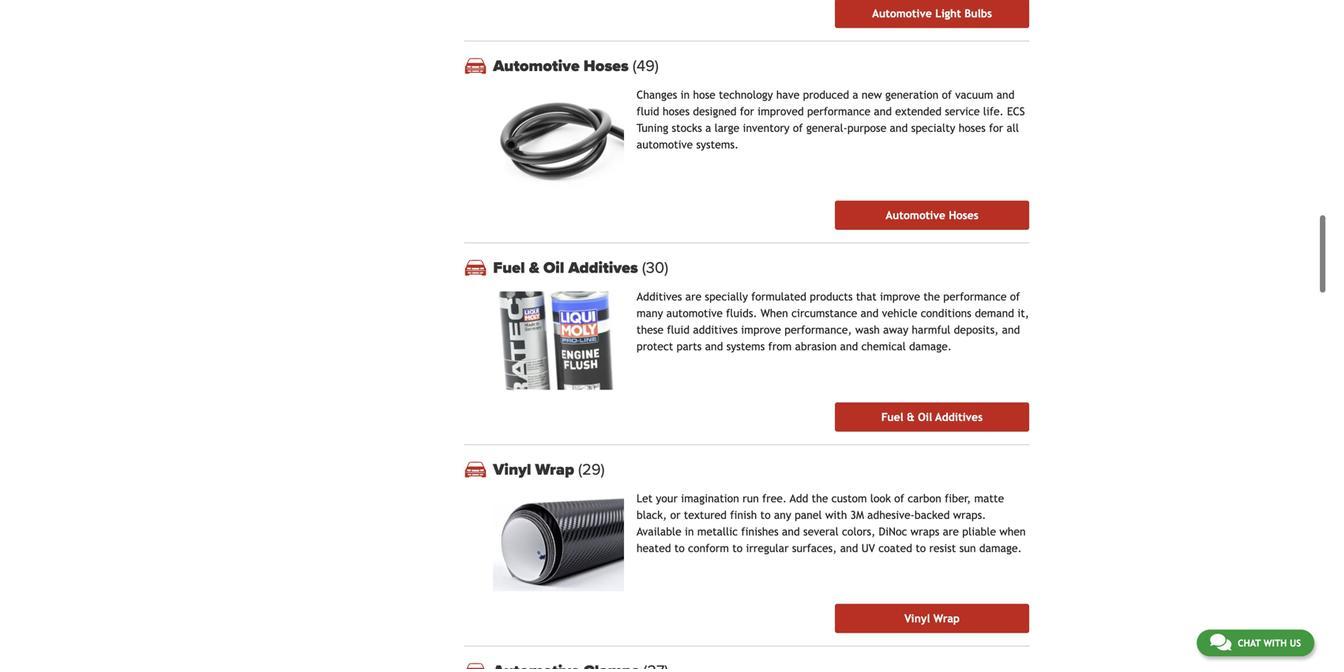 Task type: vqa. For each thing, say whether or not it's contained in the screenshot.
for to the right
yes



Task type: describe. For each thing, give the bounding box(es) containing it.
performance inside additives are specially formulated products that improve the performance of many automotive fluids. when circumstance and vehicle conditions demand it, these fluid additives improve performance, wash away harmful deposits, and protect parts and systems from abrasion and chemical damage.
[[944, 290, 1007, 303]]

custom
[[832, 492, 867, 505]]

harmful
[[912, 323, 951, 336]]

run
[[743, 492, 759, 505]]

when
[[1000, 525, 1026, 538]]

purpose
[[848, 122, 887, 134]]

1 vertical spatial for
[[989, 122, 1004, 134]]

0 vertical spatial automotive
[[873, 7, 932, 20]]

circumstance
[[792, 307, 858, 320]]

have
[[777, 88, 800, 101]]

0 vertical spatial improve
[[880, 290, 921, 303]]

sun
[[960, 542, 976, 555]]

0 vertical spatial wrap
[[535, 460, 574, 479]]

new
[[862, 88, 882, 101]]

1 vertical spatial a
[[706, 122, 712, 134]]

coated
[[879, 542, 913, 555]]

to down metallic
[[733, 542, 743, 555]]

imagination
[[681, 492, 740, 505]]

inventory
[[743, 122, 790, 134]]

0 vertical spatial hoses
[[663, 105, 690, 118]]

1 vertical spatial vinyl wrap link
[[835, 604, 1030, 634]]

1 vertical spatial automotive hoses link
[[835, 201, 1030, 230]]

black,
[[637, 509, 667, 521]]

0 horizontal spatial oil
[[544, 258, 565, 277]]

service
[[945, 105, 980, 118]]

are inside let your imagination run free. add the custom look of carbon fiber, matte black, or textured finish to any panel with 3m adhesive-backed wraps. available in metallic finishes and several colors, dinoc wraps are pliable when heated to conform to irregular surfaces, and uv coated to resist sun damage.
[[943, 525, 959, 538]]

large
[[715, 122, 740, 134]]

light
[[936, 7, 962, 20]]

performance,
[[785, 323, 852, 336]]

automotive light bulbs link
[[835, 0, 1030, 28]]

and down new
[[874, 105, 892, 118]]

carbon
[[908, 492, 942, 505]]

surfaces,
[[792, 542, 837, 555]]

conform
[[688, 542, 729, 555]]

generation
[[886, 88, 939, 101]]

tuning
[[637, 122, 669, 134]]

colors,
[[842, 525, 876, 538]]

irregular
[[746, 542, 789, 555]]

0 vertical spatial vinyl wrap link
[[493, 460, 1030, 479]]

textured
[[684, 509, 727, 521]]

all
[[1007, 122, 1019, 134]]

specialty
[[912, 122, 956, 134]]

1 horizontal spatial vinyl
[[905, 613, 931, 625]]

0 horizontal spatial vinyl
[[493, 460, 531, 479]]

your
[[656, 492, 678, 505]]

deposits,
[[954, 323, 999, 336]]

extended
[[896, 105, 942, 118]]

0 vertical spatial for
[[740, 105, 755, 118]]

0 vertical spatial hoses
[[584, 56, 629, 75]]

vinyl wrap for the bottom "vinyl wrap" link
[[905, 613, 960, 625]]

us
[[1290, 638, 1302, 649]]

and down wash
[[840, 340, 858, 353]]

abrasion
[[795, 340, 837, 353]]

1 vertical spatial with
[[1264, 638, 1287, 649]]

0 horizontal spatial fuel
[[493, 258, 525, 277]]

when
[[761, 307, 789, 320]]

uv
[[862, 542, 876, 555]]

0 vertical spatial fuel & oil additives link
[[493, 258, 1030, 277]]

systems.
[[697, 138, 739, 151]]

general-
[[807, 122, 848, 134]]

bulbs
[[965, 7, 993, 20]]

chemical
[[862, 340, 906, 353]]

of for fuel & oil additives
[[1010, 290, 1021, 303]]

free.
[[763, 492, 787, 505]]

panel
[[795, 509, 822, 521]]

any
[[774, 509, 792, 521]]

fluid inside changes in hose technology have produced a new generation of vacuum and fluid hoses designed for improved performance and extended service life. ecs tuning stocks a large inventory of general-purpose and specialty hoses for all automotive systems.
[[637, 105, 660, 118]]

automotive hoses thumbnail image image
[[493, 90, 624, 188]]

ecs
[[1008, 105, 1025, 118]]

finish
[[730, 509, 757, 521]]

demand
[[975, 307, 1015, 320]]

automotive inside additives are specially formulated products that improve the performance of many automotive fluids. when circumstance and vehicle conditions demand it, these fluid additives improve performance, wash away harmful deposits, and protect parts and systems from abrasion and chemical damage.
[[667, 307, 723, 320]]

protect
[[637, 340, 674, 353]]

fiber,
[[945, 492, 971, 505]]

damage. inside additives are specially formulated products that improve the performance of many automotive fluids. when circumstance and vehicle conditions demand it, these fluid additives improve performance, wash away harmful deposits, and protect parts and systems from abrasion and chemical damage.
[[910, 340, 952, 353]]

the inside let your imagination run free. add the custom look of carbon fiber, matte black, or textured finish to any panel with 3m adhesive-backed wraps. available in metallic finishes and several colors, dinoc wraps are pliable when heated to conform to irregular surfaces, and uv coated to resist sun damage.
[[812, 492, 829, 505]]

improved
[[758, 105, 804, 118]]

designed
[[693, 105, 737, 118]]

3m
[[851, 509, 864, 521]]

1 vertical spatial automotive
[[493, 56, 580, 75]]

1 horizontal spatial oil
[[918, 411, 933, 423]]

away
[[884, 323, 909, 336]]

and up wash
[[861, 307, 879, 320]]

hose
[[693, 88, 716, 101]]

matte
[[975, 492, 1005, 505]]

1 horizontal spatial hoses
[[959, 122, 986, 134]]

1 horizontal spatial automotive hoses
[[886, 209, 979, 222]]

are inside additives are specially formulated products that improve the performance of many automotive fluids. when circumstance and vehicle conditions demand it, these fluid additives improve performance, wash away harmful deposits, and protect parts and systems from abrasion and chemical damage.
[[686, 290, 702, 303]]

conditions
[[921, 307, 972, 320]]

technology
[[719, 88, 773, 101]]

comments image
[[1211, 633, 1232, 652]]

heated
[[637, 542, 671, 555]]

produced
[[803, 88, 850, 101]]

of down 'improved'
[[793, 122, 803, 134]]

life.
[[984, 105, 1004, 118]]

fluid inside additives are specially formulated products that improve the performance of many automotive fluids. when circumstance and vehicle conditions demand it, these fluid additives improve performance, wash away harmful deposits, and protect parts and systems from abrasion and chemical damage.
[[667, 323, 690, 336]]

vinyl wrap thumbnail image image
[[493, 493, 624, 592]]

changes in hose technology have produced a new generation of vacuum and fluid hoses designed for improved performance and extended service life. ecs tuning stocks a large inventory of general-purpose and specialty hoses for all automotive systems.
[[637, 88, 1025, 151]]

and down it,
[[1002, 323, 1021, 336]]

let
[[637, 492, 653, 505]]



Task type: locate. For each thing, give the bounding box(es) containing it.
vacuum
[[956, 88, 994, 101]]

0 horizontal spatial fluid
[[637, 105, 660, 118]]

wrap
[[535, 460, 574, 479], [934, 613, 960, 625]]

&
[[529, 258, 540, 277], [907, 411, 915, 423]]

of up 'adhesive-' at bottom right
[[895, 492, 905, 505]]

performance up general-
[[808, 105, 871, 118]]

automotive up additives
[[667, 307, 723, 320]]

a left new
[[853, 88, 859, 101]]

add
[[790, 492, 809, 505]]

in inside let your imagination run free. add the custom look of carbon fiber, matte black, or textured finish to any panel with 3m adhesive-backed wraps. available in metallic finishes and several colors, dinoc wraps are pliable when heated to conform to irregular surfaces, and uv coated to resist sun damage.
[[685, 525, 694, 538]]

for left all
[[989, 122, 1004, 134]]

and down colors,
[[841, 542, 859, 555]]

wraps
[[911, 525, 940, 538]]

1 vertical spatial damage.
[[980, 542, 1022, 555]]

wraps.
[[954, 509, 987, 521]]

1 vertical spatial in
[[685, 525, 694, 538]]

vinyl
[[493, 460, 531, 479], [905, 613, 931, 625]]

improve down when
[[741, 323, 782, 336]]

and
[[997, 88, 1015, 101], [874, 105, 892, 118], [890, 122, 908, 134], [861, 307, 879, 320], [1002, 323, 1021, 336], [705, 340, 723, 353], [840, 340, 858, 353], [782, 525, 800, 538], [841, 542, 859, 555]]

many
[[637, 307, 663, 320]]

1 horizontal spatial performance
[[944, 290, 1007, 303]]

1 vertical spatial hoses
[[949, 209, 979, 222]]

0 vertical spatial fluid
[[637, 105, 660, 118]]

to down wraps
[[916, 542, 926, 555]]

fuel & oil additives link
[[493, 258, 1030, 277], [835, 402, 1030, 432]]

the inside additives are specially formulated products that improve the performance of many automotive fluids. when circumstance and vehicle conditions demand it, these fluid additives improve performance, wash away harmful deposits, and protect parts and systems from abrasion and chemical damage.
[[924, 290, 940, 303]]

fuel
[[493, 258, 525, 277], [882, 411, 904, 423]]

0 vertical spatial a
[[853, 88, 859, 101]]

let your imagination run free. add the custom look of carbon fiber, matte black, or textured finish to any panel with 3m adhesive-backed wraps. available in metallic finishes and several colors, dinoc wraps are pliable when heated to conform to irregular surfaces, and uv coated to resist sun damage.
[[637, 492, 1026, 555]]

chat with us
[[1238, 638, 1302, 649]]

2 vertical spatial automotive
[[886, 209, 946, 222]]

0 vertical spatial &
[[529, 258, 540, 277]]

0 horizontal spatial fuel & oil additives
[[493, 258, 642, 277]]

damage. down harmful
[[910, 340, 952, 353]]

and up ecs on the right
[[997, 88, 1015, 101]]

additives are specially formulated products that improve the performance of many automotive fluids. when circumstance and vehicle conditions demand it, these fluid additives improve performance, wash away harmful deposits, and protect parts and systems from abrasion and chemical damage.
[[637, 290, 1030, 353]]

improve up vehicle
[[880, 290, 921, 303]]

vinyl wrap link
[[493, 460, 1030, 479], [835, 604, 1030, 634]]

1 horizontal spatial with
[[1264, 638, 1287, 649]]

1 vertical spatial vinyl
[[905, 613, 931, 625]]

for down the technology
[[740, 105, 755, 118]]

are left specially
[[686, 290, 702, 303]]

of up it,
[[1010, 290, 1021, 303]]

0 horizontal spatial performance
[[808, 105, 871, 118]]

hoses up stocks on the right top of page
[[663, 105, 690, 118]]

of for automotive hoses
[[942, 88, 952, 101]]

in
[[681, 88, 690, 101], [685, 525, 694, 538]]

of for vinyl wrap
[[895, 492, 905, 505]]

1 vertical spatial oil
[[918, 411, 933, 423]]

chat with us link
[[1197, 630, 1315, 657]]

0 vertical spatial in
[[681, 88, 690, 101]]

0 vertical spatial fuel
[[493, 258, 525, 277]]

with left us at the right of page
[[1264, 638, 1287, 649]]

1 vertical spatial fuel & oil additives
[[882, 411, 983, 423]]

0 horizontal spatial wrap
[[535, 460, 574, 479]]

for
[[740, 105, 755, 118], [989, 122, 1004, 134]]

automotive
[[873, 7, 932, 20], [493, 56, 580, 75], [886, 209, 946, 222]]

and down any
[[782, 525, 800, 538]]

1 horizontal spatial wrap
[[934, 613, 960, 625]]

0 vertical spatial vinyl wrap
[[493, 460, 579, 479]]

damage. inside let your imagination run free. add the custom look of carbon fiber, matte black, or textured finish to any panel with 3m adhesive-backed wraps. available in metallic finishes and several colors, dinoc wraps are pliable when heated to conform to irregular surfaces, and uv coated to resist sun damage.
[[980, 542, 1022, 555]]

hoses
[[663, 105, 690, 118], [959, 122, 986, 134]]

1 horizontal spatial fuel & oil additives
[[882, 411, 983, 423]]

available
[[637, 525, 682, 538]]

in inside changes in hose technology have produced a new generation of vacuum and fluid hoses designed for improved performance and extended service life. ecs tuning stocks a large inventory of general-purpose and specialty hoses for all automotive systems.
[[681, 88, 690, 101]]

1 vertical spatial fluid
[[667, 323, 690, 336]]

vinyl wrap
[[493, 460, 579, 479], [905, 613, 960, 625]]

0 horizontal spatial automotive hoses
[[493, 56, 633, 75]]

vinyl wrap up vinyl wrap thumbnail image on the left of the page
[[493, 460, 579, 479]]

0 horizontal spatial damage.
[[910, 340, 952, 353]]

0 horizontal spatial a
[[706, 122, 712, 134]]

1 horizontal spatial a
[[853, 88, 859, 101]]

in left hose
[[681, 88, 690, 101]]

the up panel
[[812, 492, 829, 505]]

1 horizontal spatial improve
[[880, 290, 921, 303]]

formulated
[[752, 290, 807, 303]]

are
[[686, 290, 702, 303], [943, 525, 959, 538]]

0 vertical spatial additives
[[569, 258, 638, 277]]

with left 3m
[[826, 509, 847, 521]]

dinoc
[[879, 525, 908, 538]]

pliable
[[963, 525, 997, 538]]

vinyl wrap for topmost "vinyl wrap" link
[[493, 460, 579, 479]]

these
[[637, 323, 664, 336]]

0 horizontal spatial improve
[[741, 323, 782, 336]]

1 vertical spatial vinyl wrap
[[905, 613, 960, 625]]

0 horizontal spatial the
[[812, 492, 829, 505]]

additives
[[693, 323, 738, 336]]

0 horizontal spatial with
[[826, 509, 847, 521]]

1 vertical spatial automotive
[[667, 307, 723, 320]]

0 vertical spatial fuel & oil additives
[[493, 258, 642, 277]]

damage. down when
[[980, 542, 1022, 555]]

automotive
[[637, 138, 693, 151], [667, 307, 723, 320]]

0 horizontal spatial for
[[740, 105, 755, 118]]

stocks
[[672, 122, 702, 134]]

from
[[769, 340, 792, 353]]

1 horizontal spatial hoses
[[949, 209, 979, 222]]

0 vertical spatial performance
[[808, 105, 871, 118]]

in down textured
[[685, 525, 694, 538]]

1 horizontal spatial &
[[907, 411, 915, 423]]

1 vertical spatial are
[[943, 525, 959, 538]]

0 vertical spatial automotive
[[637, 138, 693, 151]]

to left any
[[761, 509, 771, 521]]

0 vertical spatial automotive hoses
[[493, 56, 633, 75]]

1 vertical spatial performance
[[944, 290, 1007, 303]]

the up "conditions"
[[924, 290, 940, 303]]

fluid up parts
[[667, 323, 690, 336]]

automotive light bulbs
[[873, 7, 993, 20]]

improve
[[880, 290, 921, 303], [741, 323, 782, 336]]

vinyl wrap down resist
[[905, 613, 960, 625]]

1 horizontal spatial for
[[989, 122, 1004, 134]]

a down designed in the top of the page
[[706, 122, 712, 134]]

to right heated
[[675, 542, 685, 555]]

1 horizontal spatial the
[[924, 290, 940, 303]]

1 vertical spatial fuel
[[882, 411, 904, 423]]

oil
[[544, 258, 565, 277], [918, 411, 933, 423]]

additives inside additives are specially formulated products that improve the performance of many automotive fluids. when circumstance and vehicle conditions demand it, these fluid additives improve performance, wash away harmful deposits, and protect parts and systems from abrasion and chemical damage.
[[637, 290, 682, 303]]

vinyl wrap link up run
[[493, 460, 1030, 479]]

several
[[804, 525, 839, 538]]

performance inside changes in hose technology have produced a new generation of vacuum and fluid hoses designed for improved performance and extended service life. ecs tuning stocks a large inventory of general-purpose and specialty hoses for all automotive systems.
[[808, 105, 871, 118]]

a
[[853, 88, 859, 101], [706, 122, 712, 134]]

1 vertical spatial hoses
[[959, 122, 986, 134]]

of
[[942, 88, 952, 101], [793, 122, 803, 134], [1010, 290, 1021, 303], [895, 492, 905, 505]]

of up service
[[942, 88, 952, 101]]

1 horizontal spatial fluid
[[667, 323, 690, 336]]

products
[[810, 290, 853, 303]]

to
[[761, 509, 771, 521], [675, 542, 685, 555], [733, 542, 743, 555], [916, 542, 926, 555]]

2 vertical spatial additives
[[936, 411, 983, 423]]

0 horizontal spatial are
[[686, 290, 702, 303]]

vehicle
[[882, 307, 918, 320]]

that
[[856, 290, 877, 303]]

fluids.
[[726, 307, 758, 320]]

0 horizontal spatial &
[[529, 258, 540, 277]]

it,
[[1018, 307, 1030, 320]]

systems
[[727, 340, 765, 353]]

of inside let your imagination run free. add the custom look of carbon fiber, matte black, or textured finish to any panel with 3m adhesive-backed wraps. available in metallic finishes and several colors, dinoc wraps are pliable when heated to conform to irregular surfaces, and uv coated to resist sun damage.
[[895, 492, 905, 505]]

wrap up vinyl wrap thumbnail image on the left of the page
[[535, 460, 574, 479]]

0 horizontal spatial hoses
[[663, 105, 690, 118]]

resist
[[930, 542, 957, 555]]

or
[[671, 509, 681, 521]]

changes
[[637, 88, 677, 101]]

0 horizontal spatial hoses
[[584, 56, 629, 75]]

fuel & oil additives
[[493, 258, 642, 277], [882, 411, 983, 423]]

hoses
[[584, 56, 629, 75], [949, 209, 979, 222]]

1 vertical spatial the
[[812, 492, 829, 505]]

0 vertical spatial are
[[686, 290, 702, 303]]

the
[[924, 290, 940, 303], [812, 492, 829, 505]]

0 vertical spatial vinyl
[[493, 460, 531, 479]]

with
[[826, 509, 847, 521], [1264, 638, 1287, 649]]

metallic
[[698, 525, 738, 538]]

backed
[[915, 509, 950, 521]]

automotive inside changes in hose technology have produced a new generation of vacuum and fluid hoses designed for improved performance and extended service life. ecs tuning stocks a large inventory of general-purpose and specialty hoses for all automotive systems.
[[637, 138, 693, 151]]

finishes
[[742, 525, 779, 538]]

0 vertical spatial the
[[924, 290, 940, 303]]

1 vertical spatial &
[[907, 411, 915, 423]]

adhesive-
[[868, 509, 915, 521]]

performance up demand
[[944, 290, 1007, 303]]

0 vertical spatial with
[[826, 509, 847, 521]]

0 vertical spatial damage.
[[910, 340, 952, 353]]

0 vertical spatial oil
[[544, 258, 565, 277]]

fluid up tuning
[[637, 105, 660, 118]]

0 vertical spatial automotive hoses link
[[493, 56, 1030, 75]]

parts
[[677, 340, 702, 353]]

1 vertical spatial wrap
[[934, 613, 960, 625]]

automotive hoses link
[[493, 56, 1030, 75], [835, 201, 1030, 230]]

1 vertical spatial fuel & oil additives link
[[835, 402, 1030, 432]]

1 vertical spatial additives
[[637, 290, 682, 303]]

fluid
[[637, 105, 660, 118], [667, 323, 690, 336]]

fuel & oil additives thumbnail image image
[[493, 291, 624, 390]]

of inside additives are specially formulated products that improve the performance of many automotive fluids. when circumstance and vehicle conditions demand it, these fluid additives improve performance, wash away harmful deposits, and protect parts and systems from abrasion and chemical damage.
[[1010, 290, 1021, 303]]

with inside let your imagination run free. add the custom look of carbon fiber, matte black, or textured finish to any panel with 3m adhesive-backed wraps. available in metallic finishes and several colors, dinoc wraps are pliable when heated to conform to irregular surfaces, and uv coated to resist sun damage.
[[826, 509, 847, 521]]

vinyl wrap link down resist
[[835, 604, 1030, 634]]

0 horizontal spatial vinyl wrap
[[493, 460, 579, 479]]

are up resist
[[943, 525, 959, 538]]

1 horizontal spatial vinyl wrap
[[905, 613, 960, 625]]

additives
[[569, 258, 638, 277], [637, 290, 682, 303], [936, 411, 983, 423]]

1 horizontal spatial damage.
[[980, 542, 1022, 555]]

and down additives
[[705, 340, 723, 353]]

look
[[871, 492, 891, 505]]

1 horizontal spatial fuel
[[882, 411, 904, 423]]

wrap down resist
[[934, 613, 960, 625]]

chat
[[1238, 638, 1261, 649]]

hoses down service
[[959, 122, 986, 134]]

wash
[[856, 323, 880, 336]]

1 vertical spatial improve
[[741, 323, 782, 336]]

and down extended
[[890, 122, 908, 134]]

1 vertical spatial automotive hoses
[[886, 209, 979, 222]]

1 horizontal spatial are
[[943, 525, 959, 538]]

damage.
[[910, 340, 952, 353], [980, 542, 1022, 555]]

specially
[[705, 290, 748, 303]]

automotive down tuning
[[637, 138, 693, 151]]



